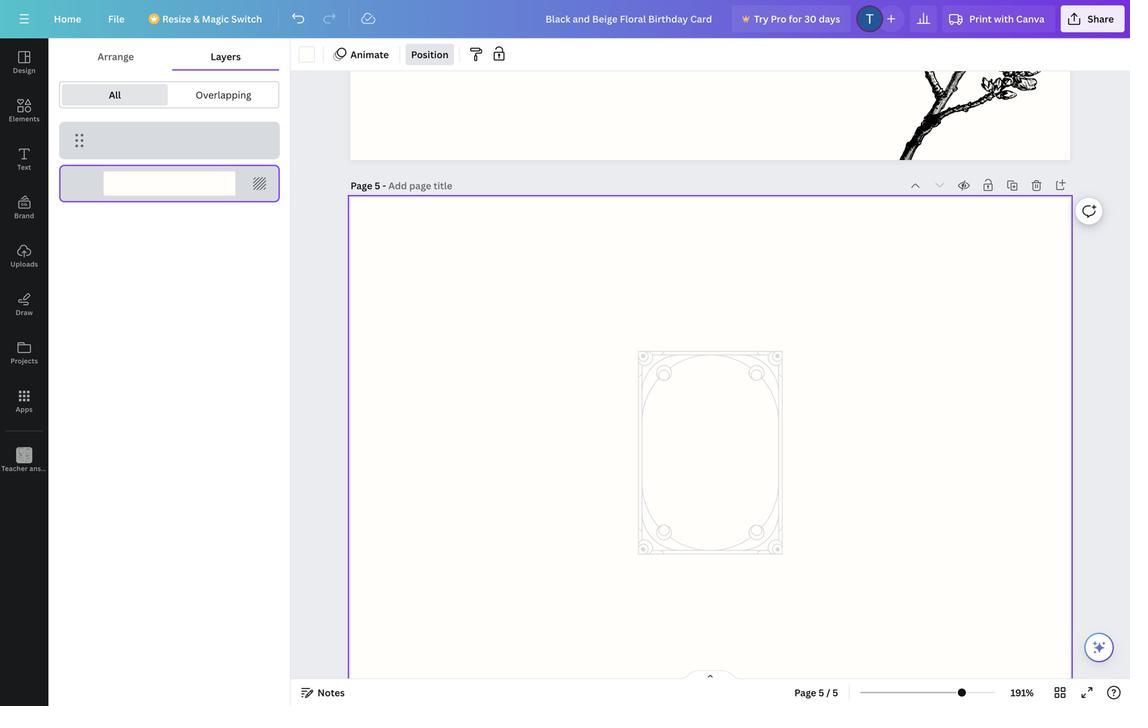 Task type: describe. For each thing, give the bounding box(es) containing it.
projects
[[10, 357, 38, 366]]

page 5 -
[[351, 179, 389, 192]]

uploads
[[10, 260, 38, 269]]

canva
[[1017, 12, 1045, 25]]

all
[[109, 89, 121, 101]]

home
[[54, 12, 81, 25]]

try pro for 30 days button
[[732, 5, 851, 32]]

file
[[108, 12, 125, 25]]

pro
[[771, 12, 787, 25]]

page 5 / 5 button
[[790, 682, 844, 704]]

main menu bar
[[0, 0, 1131, 38]]

animate
[[351, 48, 389, 61]]

Design title text field
[[535, 5, 727, 32]]

#fffefb image
[[299, 46, 315, 63]]

teacher
[[1, 464, 28, 474]]

layers
[[211, 50, 241, 63]]

try pro for 30 days
[[754, 12, 841, 25]]

text
[[17, 163, 31, 172]]

arrange button
[[59, 44, 172, 69]]

191%
[[1011, 687, 1034, 700]]

position button
[[406, 44, 454, 65]]

with
[[995, 12, 1015, 25]]

home link
[[43, 5, 92, 32]]

uploads button
[[0, 232, 48, 281]]

&
[[193, 12, 200, 25]]

canva assistant image
[[1092, 640, 1108, 656]]

days
[[819, 12, 841, 25]]

elements
[[9, 114, 40, 124]]

share
[[1088, 12, 1115, 25]]

2 horizontal spatial 5
[[833, 687, 839, 700]]

Overlapping button
[[171, 84, 277, 106]]

draw button
[[0, 281, 48, 329]]

design button
[[0, 38, 48, 87]]

magic
[[202, 12, 229, 25]]

file button
[[97, 5, 135, 32]]

switch
[[231, 12, 262, 25]]

resize & magic switch
[[162, 12, 262, 25]]

design
[[13, 66, 36, 75]]



Task type: locate. For each thing, give the bounding box(es) containing it.
projects button
[[0, 329, 48, 378]]

answer
[[29, 464, 53, 474]]

5 left -
[[375, 179, 380, 192]]

resize
[[162, 12, 191, 25]]

print with canva button
[[943, 5, 1056, 32]]

1 horizontal spatial 5
[[819, 687, 825, 700]]

page left /
[[795, 687, 817, 700]]

teacher answer keys
[[1, 464, 70, 474]]

0 horizontal spatial 5
[[375, 179, 380, 192]]

All button
[[62, 84, 168, 106]]

5 right /
[[833, 687, 839, 700]]

apps
[[16, 405, 33, 414]]

arrange
[[98, 50, 134, 63]]

page
[[351, 179, 373, 192], [795, 687, 817, 700]]

brand button
[[0, 184, 48, 232]]

share button
[[1061, 5, 1125, 32]]

apps button
[[0, 378, 48, 426]]

-
[[383, 179, 386, 192]]

print with canva
[[970, 12, 1045, 25]]

5 for -
[[375, 179, 380, 192]]

page for page 5 / 5
[[795, 687, 817, 700]]

0 horizontal spatial page
[[351, 179, 373, 192]]

keys
[[55, 464, 70, 474]]

/
[[827, 687, 831, 700]]

show pages image
[[678, 670, 743, 681]]

1 horizontal spatial page
[[795, 687, 817, 700]]

print
[[970, 12, 992, 25]]

5 left /
[[819, 687, 825, 700]]

position
[[411, 48, 449, 61]]

brand
[[14, 211, 34, 220]]

30
[[805, 12, 817, 25]]

;
[[23, 465, 25, 473]]

side panel tab list
[[0, 38, 70, 485]]

page left -
[[351, 179, 373, 192]]

page for page 5 -
[[351, 179, 373, 192]]

page inside button
[[795, 687, 817, 700]]

5 for /
[[819, 687, 825, 700]]

for
[[789, 12, 803, 25]]

notes button
[[296, 682, 350, 704]]

5
[[375, 179, 380, 192], [819, 687, 825, 700], [833, 687, 839, 700]]

draw
[[16, 308, 33, 317]]

text button
[[0, 135, 48, 184]]

elements button
[[0, 87, 48, 135]]

notes
[[318, 687, 345, 700]]

#fffefb image
[[299, 46, 315, 63]]

Page title text field
[[389, 179, 454, 192]]

try
[[754, 12, 769, 25]]

overlapping
[[196, 89, 251, 101]]

resize & magic switch button
[[141, 5, 273, 32]]

1 vertical spatial page
[[795, 687, 817, 700]]

0 vertical spatial page
[[351, 179, 373, 192]]

layers button
[[172, 44, 279, 69]]

page 5 / 5
[[795, 687, 839, 700]]

animate button
[[329, 44, 394, 65]]

191% button
[[1001, 682, 1045, 704]]



Task type: vqa. For each thing, say whether or not it's contained in the screenshot.
the Story Instagram Collage Fotos Polaroid Analógico Aesthetic image
no



